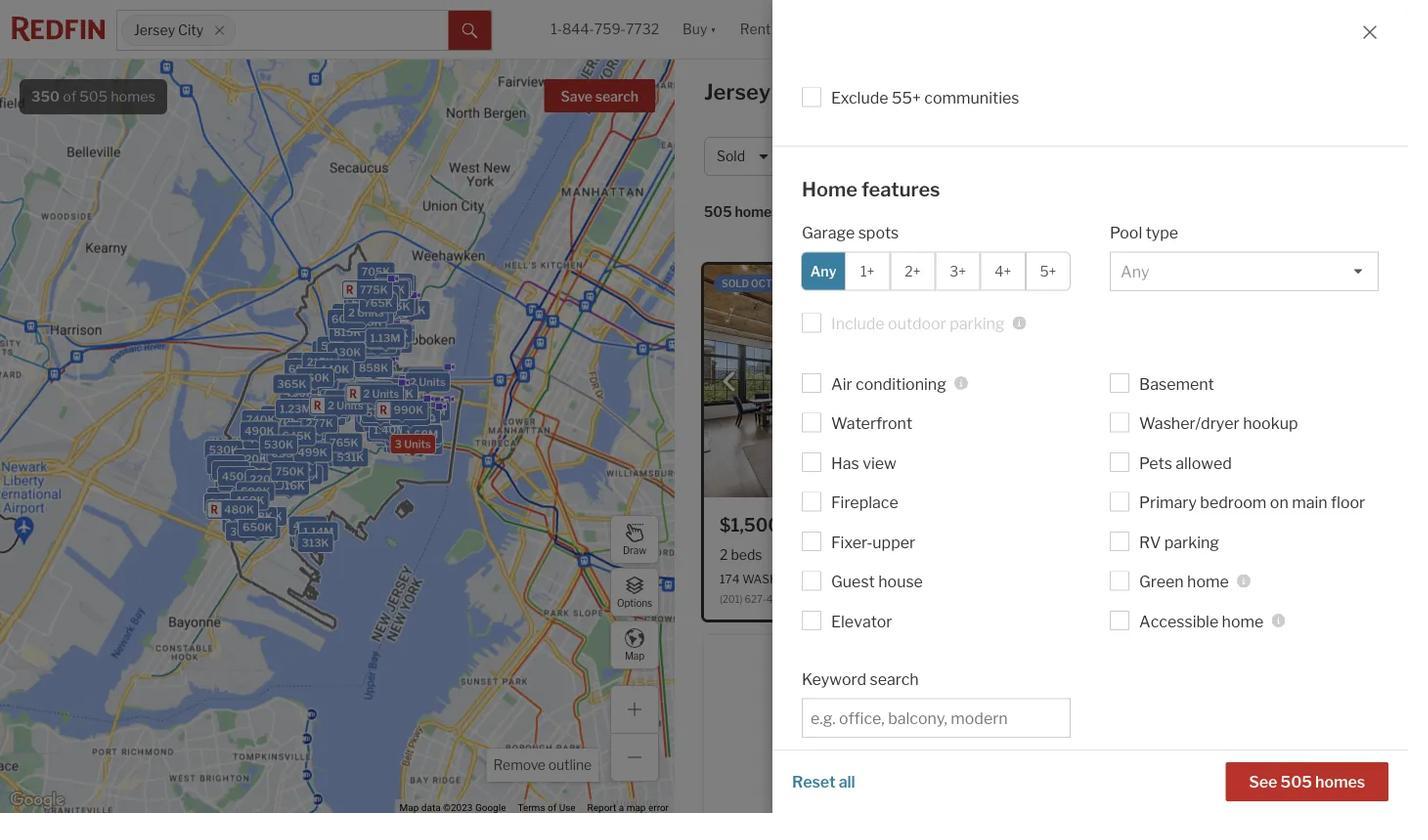 Task type: vqa. For each thing, say whether or not it's contained in the screenshot.


Task type: locate. For each thing, give the bounding box(es) containing it.
search inside button
[[595, 89, 639, 105]]

ft up the green home
[[1207, 547, 1218, 563]]

ft for 580 sq ft
[[1207, 547, 1218, 563]]

350
[[31, 88, 60, 105]]

0 vertical spatial 440k
[[320, 364, 349, 376]]

Any radio
[[801, 252, 846, 291]]

0 horizontal spatial 705k
[[276, 445, 305, 458]]

option group
[[801, 252, 1071, 291]]

0 vertical spatial 875k
[[357, 385, 386, 397]]

645k up 1.24m
[[282, 430, 312, 443]]

1 vertical spatial 595k
[[375, 333, 404, 345]]

360k
[[375, 284, 405, 296], [368, 327, 398, 340]]

sq up 3b,
[[870, 547, 885, 563]]

1 vertical spatial 1.60m
[[366, 388, 399, 401]]

parking
[[950, 315, 1005, 334], [1164, 533, 1219, 553]]

1 horizontal spatial 815k
[[379, 282, 407, 295]]

0 horizontal spatial 800k
[[296, 529, 326, 541]]

4, right oct
[[774, 278, 783, 289]]

858k
[[359, 362, 388, 374]]

2 vertical spatial 650k
[[243, 521, 273, 534]]

0 horizontal spatial 540k
[[240, 522, 270, 535]]

680k
[[288, 363, 318, 375]]

2 vertical spatial 500k
[[237, 524, 267, 536]]

1.80m
[[383, 385, 416, 398]]

photo of 174 washington st unit 3b, jersey city, nj 07302 image
[[704, 265, 1031, 498]]

480k up 362k
[[224, 504, 254, 517]]

search for save search
[[595, 89, 639, 105]]

0 vertical spatial 540k
[[359, 385, 389, 398]]

705k up 609k
[[276, 445, 305, 458]]

sold left sep
[[1067, 278, 1094, 289]]

0 vertical spatial home
[[1187, 573, 1229, 592]]

660k
[[306, 391, 336, 404], [230, 467, 260, 479], [274, 481, 304, 494]]

1 vertical spatial search
[[870, 671, 919, 690]]

photo of 6 alexander ct, jersey city, nj 07305 image
[[1049, 636, 1376, 814]]

1.16m
[[402, 432, 432, 445]]

1 vertical spatial 5
[[380, 431, 387, 444]]

1 horizontal spatial 540k
[[293, 423, 323, 436]]

1 sq from the left
[[870, 547, 885, 563]]

543k
[[379, 399, 409, 412]]

0 vertical spatial 420k
[[374, 410, 404, 423]]

2023 right sep
[[1129, 278, 1155, 289]]

1.73m
[[414, 405, 446, 418]]

None search field
[[236, 11, 448, 50]]

0 vertical spatial 285k
[[383, 278, 412, 290]]

of
[[63, 88, 76, 105]]

0 horizontal spatial (201)
[[720, 593, 743, 605]]

home right accessible
[[1222, 613, 1264, 632]]

230k
[[269, 447, 298, 460]]

07305
[[1264, 572, 1302, 586]]

1 horizontal spatial 440k
[[320, 364, 349, 376]]

city,
[[775, 79, 821, 105], [924, 572, 948, 586], [1222, 572, 1245, 586]]

899k
[[370, 414, 399, 427]]

525k
[[372, 409, 401, 422]]

1+ radio
[[845, 252, 890, 291]]

rv parking
[[1139, 533, 1219, 553]]

0 horizontal spatial 460k
[[235, 494, 265, 507]]

580 sq ft
[[1159, 547, 1218, 563]]

(201) inside 174 washington st unit 3b, jersey city, nj 07302 (201) 627-4947
[[720, 593, 743, 605]]

jersey left city
[[134, 22, 175, 39]]

0 vertical spatial 650k
[[353, 397, 383, 410]]

440k down the 380k
[[320, 364, 349, 376]]

sold left oct
[[722, 278, 749, 289]]

1 horizontal spatial 2023
[[1129, 278, 1155, 289]]

0 horizontal spatial 2023
[[785, 278, 811, 289]]

586k
[[292, 520, 322, 533]]

1.12m
[[391, 405, 421, 417], [391, 438, 421, 450]]

city, left exclude
[[775, 79, 821, 105]]

520k
[[322, 395, 351, 408], [371, 426, 400, 439]]

55+
[[892, 89, 921, 108]]

530k up 429k
[[209, 444, 239, 457]]

jersey right 3b,
[[886, 572, 922, 586]]

0 horizontal spatial nj
[[825, 79, 851, 105]]

4 left the 7
[[400, 412, 407, 425]]

4 units up 1.80m
[[407, 370, 444, 383]]

4, for sep
[[1118, 278, 1127, 289]]

1 vertical spatial 585k
[[230, 465, 259, 478]]

green home
[[1139, 573, 1229, 592]]

285k
[[383, 278, 412, 290], [292, 385, 321, 398]]

2 ft from the left
[[1207, 547, 1218, 563]]

280k
[[367, 302, 396, 315]]

map button
[[610, 621, 659, 670]]

map
[[625, 651, 645, 662]]

2 vertical spatial 385k
[[317, 406, 347, 419]]

620k down 390k
[[270, 425, 299, 437]]

basement
[[1139, 375, 1214, 394]]

745k
[[368, 278, 397, 291], [361, 280, 390, 292], [292, 383, 321, 396]]

1.18m
[[378, 425, 409, 438]]

275k
[[303, 392, 332, 404]]

868k
[[267, 409, 297, 422]]

e.g. office, balcony, modern text field
[[811, 710, 1062, 729]]

1 ft from the left
[[888, 547, 899, 563]]

670k
[[231, 507, 260, 519]]

ft for 1,446 sq ft
[[888, 547, 899, 563]]

1.35m
[[365, 383, 397, 396]]

595k
[[352, 296, 381, 309], [375, 333, 404, 345], [252, 466, 282, 479]]

759-
[[594, 21, 626, 38]]

365k up 315k
[[308, 363, 338, 376]]

450k
[[284, 387, 314, 400], [222, 470, 252, 483]]

1 horizontal spatial 5
[[388, 405, 395, 417]]

2 sold from the left
[[1067, 278, 1094, 289]]

0 vertical spatial 660k
[[306, 391, 336, 404]]

505 right of
[[80, 88, 108, 105]]

1 vertical spatial 590k
[[241, 486, 271, 498]]

0 horizontal spatial 725k
[[254, 511, 283, 523]]

2 sq from the left
[[1189, 547, 1204, 563]]

sq
[[870, 547, 885, 563], [1189, 547, 1204, 563]]

remove
[[493, 757, 546, 774]]

0 horizontal spatial 5
[[380, 431, 387, 444]]

city, left 07305
[[1222, 572, 1245, 586]]

favorite button checkbox
[[1335, 513, 1360, 539]]

option group containing any
[[801, 252, 1071, 291]]

jersey city
[[134, 22, 204, 39]]

city, inside 174 washington st unit 3b, jersey city, nj 07302 (201) 627-4947
[[924, 572, 948, 586]]

exclude
[[831, 89, 889, 108]]

897k
[[333, 376, 362, 389]]

450k down 509k
[[222, 470, 252, 483]]

0 horizontal spatial 4,
[[774, 278, 783, 289]]

ft up house
[[888, 547, 899, 563]]

keyword search
[[802, 671, 919, 690]]

1 horizontal spatial 1.00m
[[388, 437, 421, 450]]

fixer-
[[831, 533, 873, 553]]

450k up 1.23m
[[284, 387, 314, 400]]

0 vertical spatial 5
[[388, 405, 395, 417]]

0 vertical spatial 835k
[[350, 297, 379, 310]]

765k
[[366, 280, 395, 293], [363, 295, 392, 307], [364, 297, 393, 309], [372, 326, 401, 339], [330, 437, 358, 450]]

0 vertical spatial 1.00m
[[311, 405, 344, 417]]

sq for 580
[[1189, 547, 1204, 563]]

620k down 445k
[[238, 453, 267, 466]]

nj left the 07302
[[950, 572, 964, 586]]

475k
[[329, 394, 358, 407], [222, 476, 251, 488]]

$1,500,220
[[720, 514, 819, 536]]

remove outline
[[493, 757, 592, 774]]

0 horizontal spatial 520k
[[322, 395, 351, 408]]

505 right see
[[1281, 773, 1312, 792]]

main
[[1292, 494, 1328, 513]]

0 horizontal spatial 655k
[[271, 447, 301, 460]]

search right save
[[595, 89, 639, 105]]

235k
[[301, 378, 330, 391]]

search up e.g. office, balcony, modern text field
[[870, 671, 919, 690]]

homes down sold button
[[735, 204, 779, 220]]

$220,000
[[1065, 514, 1152, 536]]

640k
[[336, 307, 366, 320], [362, 346, 392, 359], [373, 428, 403, 441]]

0 vertical spatial search
[[595, 89, 639, 105]]

315k
[[308, 379, 336, 392]]

1.13m
[[370, 332, 400, 345]]

2 vertical spatial 540k
[[240, 522, 270, 535]]

1 vertical spatial 285k
[[292, 385, 321, 398]]

1 vertical spatial 360k
[[368, 327, 398, 340]]

475k down the 470k
[[329, 394, 358, 407]]

nj left homes
[[825, 79, 851, 105]]

864k
[[366, 289, 396, 302]]

waterfront
[[831, 415, 913, 434]]

0 vertical spatial 585k
[[269, 411, 299, 424]]

513k
[[288, 419, 315, 432]]

homes right see
[[1315, 773, 1365, 792]]

170k
[[271, 416, 299, 429]]

0 vertical spatial 520k
[[322, 395, 351, 408]]

1 (201) from the left
[[720, 593, 743, 605]]

940k
[[379, 327, 409, 340]]

jersey down "580 sq ft"
[[1184, 572, 1219, 586]]

1.75m
[[377, 398, 409, 411]]

1 4, from the left
[[774, 278, 783, 289]]

2 horizontal spatial nj
[[1248, 572, 1262, 586]]

1 horizontal spatial nj
[[950, 572, 964, 586]]

1 horizontal spatial 740k
[[368, 416, 398, 429]]

1 horizontal spatial homes
[[735, 204, 779, 220]]

1 horizontal spatial city,
[[924, 572, 948, 586]]

505 down sold
[[704, 204, 732, 220]]

guest
[[831, 573, 875, 592]]

530k
[[264, 438, 294, 451], [209, 444, 239, 457]]

475k up 635k
[[222, 476, 251, 488]]

2 180k from the top
[[236, 508, 264, 520]]

sold for sold oct 4, 2023
[[722, 278, 749, 289]]

0 vertical spatial homes
[[111, 88, 155, 105]]

1 vertical spatial 650k
[[390, 431, 420, 444]]

725k
[[290, 426, 318, 438], [254, 511, 283, 523]]

180k
[[236, 507, 264, 520], [236, 508, 264, 520]]

100k
[[256, 416, 284, 429]]

google image
[[5, 788, 69, 814]]

city, inside 1870 kennedy blvd, jersey city, nj 07305 (201) 208-4805
[[1222, 572, 1245, 586]]

1 horizontal spatial 620k
[[270, 425, 299, 437]]

1 horizontal spatial 725k
[[290, 426, 318, 438]]

770k
[[336, 313, 364, 326]]

accessible
[[1139, 613, 1219, 632]]

0 vertical spatial 460k
[[300, 371, 330, 384]]

1.41m
[[380, 326, 411, 339], [365, 391, 395, 404]]

green
[[1139, 573, 1184, 592]]

2 2023 from the left
[[1129, 278, 1155, 289]]

1 sold from the left
[[722, 278, 749, 289]]

220k down 715k
[[250, 473, 279, 486]]

pool
[[1110, 224, 1142, 243]]

1 2023 from the left
[[785, 278, 811, 289]]

1 horizontal spatial 705k
[[361, 266, 391, 278]]

units
[[384, 286, 411, 299], [357, 307, 384, 319], [361, 309, 388, 322], [350, 318, 377, 331], [343, 319, 370, 332], [381, 337, 408, 350], [368, 338, 395, 351], [346, 339, 373, 352], [350, 341, 377, 353], [417, 370, 444, 383], [316, 371, 343, 384], [419, 376, 446, 389], [391, 378, 418, 391], [372, 388, 399, 400], [364, 390, 391, 403], [337, 399, 364, 412], [417, 404, 444, 417], [399, 404, 426, 417], [397, 405, 424, 417], [407, 406, 434, 418], [371, 406, 398, 419], [411, 407, 438, 420], [374, 407, 401, 420], [398, 412, 425, 424], [409, 412, 436, 425], [392, 412, 419, 425], [405, 414, 432, 427], [383, 415, 410, 428], [396, 423, 423, 436], [279, 424, 306, 437], [389, 431, 416, 444], [401, 432, 428, 445], [404, 438, 431, 451], [412, 439, 439, 452], [303, 532, 330, 545]]

2 (201) from the left
[[1065, 593, 1088, 605]]

st
[[826, 572, 838, 586]]

1 horizontal spatial 4,
[[1118, 278, 1127, 289]]

primary
[[1139, 494, 1197, 513]]

365k down "680k"
[[277, 378, 306, 391]]

222k
[[386, 299, 414, 311]]

598k
[[362, 407, 391, 419]]

2 horizontal spatial 800k
[[398, 424, 428, 437]]

oct
[[751, 278, 772, 289]]

parking down 3+
[[950, 315, 1005, 334]]

0 horizontal spatial ft
[[888, 547, 899, 563]]

(201) down '174'
[[720, 593, 743, 605]]

garage
[[802, 224, 855, 243]]

2+
[[905, 264, 921, 280]]

2 horizontal spatial 650k
[[390, 431, 420, 444]]

list box
[[1110, 252, 1379, 292]]

jersey
[[134, 22, 175, 39], [704, 79, 771, 105], [886, 572, 922, 586], [1184, 572, 1219, 586]]

jersey inside 1870 kennedy blvd, jersey city, nj 07305 (201) 208-4805
[[1184, 572, 1219, 586]]

1 horizontal spatial 660k
[[274, 481, 304, 494]]

930k
[[376, 426, 406, 439]]

parking up the green home
[[1164, 533, 1219, 553]]

2023 for sold sep 4, 2023
[[1129, 278, 1155, 289]]

save search
[[561, 89, 639, 105]]

1.23m
[[280, 403, 312, 416]]

1 horizontal spatial 460k
[[300, 371, 330, 384]]

365k down 586k
[[299, 535, 328, 547]]

1 vertical spatial 835k
[[317, 385, 347, 397]]

1 1.12m from the top
[[391, 405, 421, 417]]

nj inside 1870 kennedy blvd, jersey city, nj 07305 (201) 208-4805
[[1248, 572, 1262, 586]]

(201) down 1870
[[1065, 593, 1088, 605]]

4, right sep
[[1118, 278, 1127, 289]]

4 up 1.80m
[[407, 370, 414, 383]]

650k
[[353, 397, 383, 410], [390, 431, 420, 444], [243, 521, 273, 534]]

sq right 580
[[1189, 547, 1204, 563]]

530k down 749k at the left bottom of page
[[264, 438, 294, 451]]

1 vertical spatial 385k
[[363, 350, 392, 363]]

440k left 509k
[[214, 465, 244, 478]]

313k
[[302, 537, 329, 550]]

0 horizontal spatial sq
[[870, 547, 885, 563]]

1 horizontal spatial sq
[[1189, 547, 1204, 563]]

remove jersey city image
[[214, 24, 225, 36]]

1 vertical spatial 875k
[[300, 532, 329, 545]]

1 horizontal spatial 450k
[[284, 387, 314, 400]]

homes right of
[[111, 88, 155, 105]]

265k
[[363, 325, 392, 338]]

4 units up 1.68m
[[400, 412, 436, 425]]

jersey city, nj homes for sale
[[704, 79, 1011, 105]]

0 vertical spatial 640k
[[336, 307, 366, 320]]

1 bath
[[1109, 547, 1148, 563]]

645k down 429k
[[208, 497, 238, 509]]

2 vertical spatial 365k
[[299, 535, 328, 547]]

705k up 885k
[[361, 266, 391, 278]]

nj left 07305
[[1248, 572, 1262, 586]]

city, right house
[[924, 572, 948, 586]]

home down "580 sq ft"
[[1187, 573, 1229, 592]]

370k
[[290, 414, 319, 427]]

for
[[932, 79, 962, 105]]

2023 right oct
[[785, 278, 811, 289]]

2023 for sold oct 4, 2023
[[785, 278, 811, 289]]

2 4, from the left
[[1118, 278, 1127, 289]]



Task type: describe. For each thing, give the bounding box(es) containing it.
0 vertical spatial 4
[[407, 370, 414, 383]]

1 horizontal spatial 645k
[[282, 430, 312, 443]]

1 vertical spatial 645k
[[208, 497, 238, 509]]

1 vertical spatial 1.40m
[[374, 424, 406, 436]]

1.01m
[[402, 430, 433, 443]]

0 vertical spatial 725k
[[290, 426, 318, 438]]

map region
[[0, 0, 760, 814]]

1-
[[551, 21, 562, 38]]

1 vertical spatial parking
[[1164, 533, 1219, 553]]

0 horizontal spatial parking
[[950, 315, 1005, 334]]

277k
[[306, 417, 333, 430]]

2 vertical spatial 595k
[[252, 466, 282, 479]]

0 vertical spatial 365k
[[308, 363, 338, 376]]

search for keyword search
[[870, 671, 919, 690]]

sq for 1,446
[[870, 547, 885, 563]]

0 horizontal spatial 620k
[[238, 453, 267, 466]]

blvd,
[[1155, 572, 1181, 586]]

sold
[[717, 148, 745, 165]]

767k
[[381, 280, 409, 292]]

0 vertical spatial 990k
[[394, 404, 424, 417]]

1 horizontal spatial 875k
[[357, 385, 386, 397]]

0 horizontal spatial city,
[[775, 79, 821, 105]]

2.90m
[[398, 431, 432, 444]]

1.20m
[[367, 384, 400, 397]]

215k
[[307, 356, 334, 369]]

3+ radio
[[935, 252, 981, 291]]

2 vertical spatial 700k
[[306, 428, 335, 441]]

primary bedroom on main floor
[[1139, 494, 1365, 513]]

0 vertical spatial 360k
[[375, 284, 405, 296]]

1 horizontal spatial 1.09m
[[380, 376, 413, 389]]

999k
[[362, 327, 392, 340]]

1.03m
[[391, 434, 423, 447]]

2+ radio
[[890, 252, 935, 291]]

sep
[[1096, 278, 1116, 289]]

2 horizontal spatial 660k
[[306, 391, 336, 404]]

0 vertical spatial 450k
[[284, 387, 314, 400]]

1 vertical spatial 655k
[[271, 447, 301, 460]]

0 vertical spatial 1.60m
[[348, 300, 381, 313]]

1.28m
[[412, 372, 444, 385]]

1 180k from the top
[[236, 507, 264, 520]]

505 homes
[[704, 204, 779, 220]]

1 vertical spatial 1.41m
[[365, 391, 395, 404]]

3+
[[950, 264, 966, 280]]

0 vertical spatial 1.41m
[[380, 326, 411, 339]]

0 horizontal spatial 875k
[[300, 532, 329, 545]]

375k
[[360, 363, 389, 376]]

208-
[[1090, 593, 1113, 605]]

350k
[[297, 526, 327, 539]]

2 vertical spatial 420k
[[226, 517, 256, 530]]

2 vertical spatial 835k
[[299, 415, 329, 428]]

220k down 499k
[[295, 466, 324, 479]]

view
[[863, 454, 897, 473]]

reset all button
[[792, 763, 855, 802]]

features
[[862, 178, 940, 202]]

outdoor
[[888, 315, 946, 334]]

398k
[[384, 388, 414, 401]]

submit search image
[[462, 23, 478, 39]]

1 vertical spatial 1.00m
[[388, 437, 421, 450]]

1.14m
[[303, 526, 334, 538]]

1 horizontal spatial 800k
[[365, 283, 395, 296]]

5+ radio
[[1026, 252, 1071, 291]]

1.88m
[[397, 438, 429, 451]]

2 vertical spatial 660k
[[274, 481, 304, 494]]

0 vertical spatial 815k
[[379, 282, 407, 295]]

1 vertical spatial 845k
[[326, 451, 356, 464]]

1 horizontal spatial 655k
[[352, 316, 382, 329]]

1 vertical spatial 4 units
[[400, 412, 436, 425]]

communities
[[924, 89, 1020, 108]]

1 vertical spatial 420k
[[283, 461, 312, 474]]

home for green home
[[1187, 573, 1229, 592]]

2 vertical spatial 1.60m
[[265, 409, 298, 422]]

1 vertical spatial 640k
[[362, 346, 392, 359]]

0 horizontal spatial 740k
[[246, 414, 275, 426]]

1 horizontal spatial 585k
[[269, 411, 299, 424]]

865k
[[364, 329, 393, 342]]

0 horizontal spatial 650k
[[243, 521, 273, 534]]

1.59m
[[380, 382, 413, 395]]

0 vertical spatial 5 units
[[388, 405, 424, 417]]

320k
[[293, 445, 322, 457]]

599k
[[248, 463, 278, 476]]

1 vertical spatial 450k
[[222, 470, 252, 483]]

1 vertical spatial 705k
[[276, 445, 305, 458]]

photo of 1870 kennedy blvd, jersey city, nj 07305 image
[[1049, 265, 1376, 498]]

1.24m
[[274, 444, 306, 457]]

allowed
[[1176, 454, 1232, 473]]

289k
[[371, 399, 400, 412]]

615k
[[343, 384, 370, 397]]

1-844-759-7732
[[551, 21, 659, 38]]

air conditioning
[[831, 375, 946, 394]]

washer/dryer hookup
[[1139, 415, 1298, 434]]

home for accessible home
[[1222, 613, 1264, 632]]

445k
[[247, 433, 277, 446]]

675k
[[364, 309, 393, 322]]

4+ radio
[[981, 252, 1026, 291]]

save search button
[[544, 79, 655, 112]]

2 vertical spatial 640k
[[373, 428, 403, 441]]

825k
[[341, 324, 370, 337]]

0 horizontal spatial 1.09m
[[335, 367, 367, 380]]

0 vertical spatial 845k
[[355, 306, 385, 318]]

627-
[[745, 593, 767, 605]]

844-
[[562, 21, 594, 38]]

1 vertical spatial 990k
[[407, 431, 437, 444]]

3b,
[[866, 572, 884, 586]]

1.37m
[[364, 391, 395, 404]]

480k up 730k
[[294, 358, 324, 371]]

1 vertical spatial 475k
[[222, 476, 251, 488]]

1 vertical spatial 800k
[[398, 424, 428, 437]]

505 inside button
[[1281, 773, 1312, 792]]

remove outline button
[[487, 749, 599, 782]]

1 vertical spatial homes
[[735, 204, 779, 220]]

2 vertical spatial 800k
[[296, 529, 326, 541]]

0 vertical spatial 385k
[[375, 296, 404, 309]]

1 vertical spatial 700k
[[364, 331, 393, 344]]

1 vertical spatial 365k
[[277, 378, 306, 391]]

0 vertical spatial 4 units
[[407, 370, 444, 383]]

0 vertical spatial 700k
[[343, 314, 373, 327]]

0 horizontal spatial 285k
[[292, 385, 321, 398]]

480k up 670k
[[236, 492, 266, 504]]

0 horizontal spatial 815k
[[334, 326, 361, 339]]

homes inside button
[[1315, 773, 1365, 792]]

1.08m
[[370, 414, 403, 426]]

1.45m
[[365, 391, 397, 404]]

1 horizontal spatial 475k
[[329, 394, 358, 407]]

665k
[[343, 387, 373, 399]]

1 vertical spatial 5 units
[[380, 431, 416, 444]]

bedroom
[[1200, 494, 1267, 513]]

0 vertical spatial 500k
[[321, 340, 351, 352]]

495k
[[359, 417, 388, 429]]

5+
[[1040, 264, 1057, 280]]

0 horizontal spatial 660k
[[230, 467, 260, 479]]

kennedy
[[1096, 572, 1152, 586]]

favorite button image
[[1335, 513, 1360, 539]]

0 horizontal spatial 1.00m
[[311, 405, 344, 417]]

bath
[[1119, 547, 1148, 563]]

4+
[[995, 264, 1011, 280]]

1 horizontal spatial 590k
[[342, 386, 372, 399]]

hookup
[[1243, 415, 1298, 434]]

1 vertical spatial 540k
[[293, 423, 323, 436]]

4947
[[767, 593, 792, 605]]

0 horizontal spatial 530k
[[209, 444, 239, 457]]

910k
[[361, 338, 389, 351]]

749k
[[271, 425, 300, 438]]

0 vertical spatial 595k
[[352, 296, 381, 309]]

225k
[[280, 406, 309, 419]]

4, for oct
[[774, 278, 783, 289]]

430k
[[332, 346, 361, 359]]

draw button
[[610, 515, 659, 564]]

690k
[[401, 439, 431, 452]]

838k
[[371, 333, 401, 346]]

580
[[1159, 547, 1186, 563]]

nj inside 174 washington st unit 3b, jersey city, nj 07302 (201) 627-4947
[[950, 572, 964, 586]]

previous button image
[[720, 372, 739, 392]]

465k
[[367, 341, 396, 354]]

sold for sold sep 4, 2023
[[1067, 278, 1094, 289]]

(201) inside 1870 kennedy blvd, jersey city, nj 07305 (201) 208-4805
[[1065, 593, 1088, 605]]

sold button
[[704, 137, 782, 176]]

390k
[[265, 410, 295, 423]]

262k
[[289, 425, 317, 438]]

220k up 658k
[[235, 495, 264, 507]]

0 vertical spatial 705k
[[361, 266, 391, 278]]

4805
[[1113, 593, 1139, 605]]

reset
[[792, 773, 836, 792]]

1 horizontal spatial 530k
[[264, 438, 294, 451]]

1 horizontal spatial 520k
[[371, 426, 400, 439]]

jersey inside 174 washington st unit 3b, jersey city, nj 07302 (201) 627-4947
[[886, 572, 922, 586]]

830k
[[286, 383, 316, 396]]

2 beds
[[720, 547, 762, 563]]

415k
[[364, 338, 392, 351]]

2 horizontal spatial 540k
[[359, 385, 389, 398]]

0 horizontal spatial 585k
[[230, 465, 259, 478]]

1 horizontal spatial 650k
[[353, 397, 383, 410]]

save
[[561, 89, 593, 105]]

conditioning
[[856, 375, 946, 394]]

1 vertical spatial 505
[[704, 204, 732, 220]]

1 vertical spatial 4
[[400, 412, 407, 425]]

7732
[[626, 21, 659, 38]]

sale
[[967, 79, 1011, 105]]

789k
[[360, 308, 389, 321]]

895k
[[364, 408, 393, 421]]

394k
[[316, 344, 346, 357]]

1 vertical spatial 725k
[[254, 511, 283, 523]]

2 1.12m from the top
[[391, 438, 421, 450]]

840k
[[356, 338, 386, 351]]

floor
[[1331, 494, 1365, 513]]

0 vertical spatial 505
[[80, 88, 108, 105]]

174
[[720, 572, 740, 586]]

sold sep 4, 2023
[[1067, 278, 1155, 289]]

jersey up sold
[[704, 79, 771, 105]]

1870 kennedy blvd, jersey city, nj 07305 (201) 208-4805
[[1065, 572, 1302, 605]]

1 vertical spatial 500k
[[328, 394, 358, 406]]



